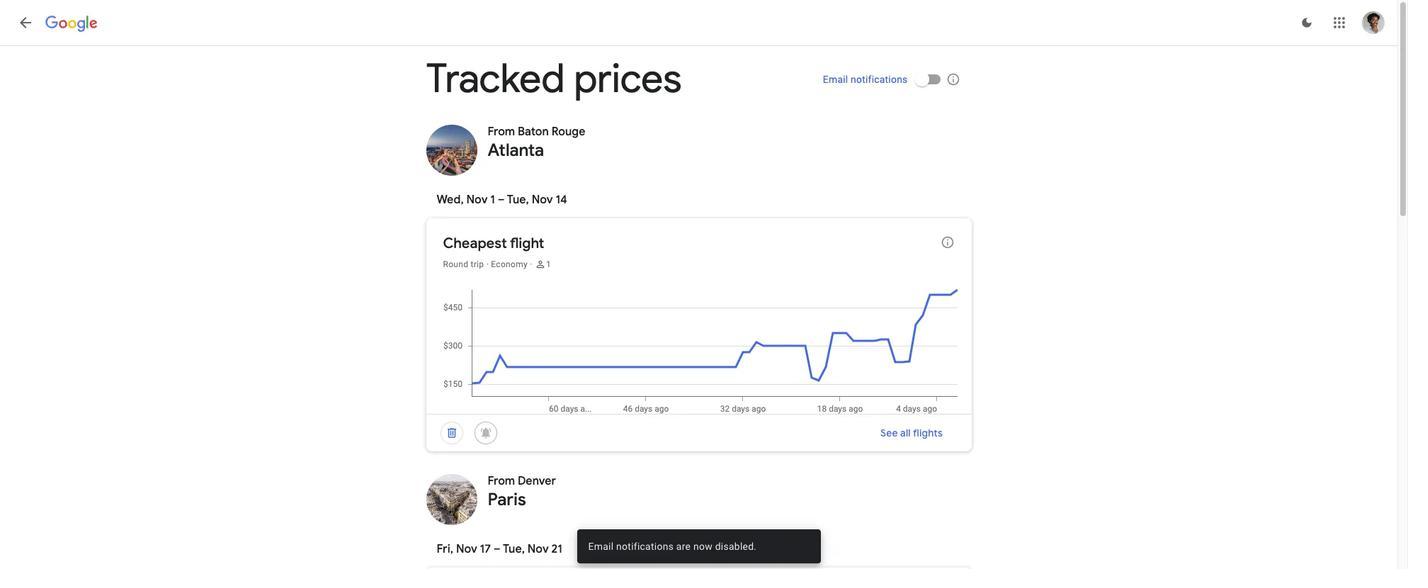 Task type: vqa. For each thing, say whether or not it's contained in the screenshot.
departure text box
no



Task type: locate. For each thing, give the bounding box(es) containing it.
economy
[[491, 259, 528, 269]]

0 horizontal spatial email
[[588, 541, 614, 552]]

1 right wed,
[[491, 193, 495, 207]]

from baton rouge atlanta
[[488, 125, 586, 161]]

0 vertical spatial from
[[488, 125, 515, 139]]

0 vertical spatial 1
[[491, 193, 495, 207]]

rouge
[[552, 125, 586, 139]]

email for email notifications are now disabled.
[[588, 541, 614, 552]]

nov
[[467, 193, 488, 207], [532, 193, 553, 207], [456, 542, 477, 556], [528, 542, 549, 556]]

0 vertical spatial –
[[498, 193, 505, 207]]

now
[[694, 541, 713, 552]]

denver
[[518, 474, 556, 488]]

from inside from denver paris
[[488, 474, 515, 488]]

1 vertical spatial notifications
[[617, 541, 674, 552]]

tue,
[[507, 193, 529, 207], [503, 542, 525, 556]]

wed,
[[437, 193, 464, 207]]

1 vertical spatial email
[[588, 541, 614, 552]]

1
[[491, 193, 495, 207], [546, 259, 551, 269]]

email notifications image
[[946, 72, 961, 86]]

1 vertical spatial tue,
[[503, 542, 525, 556]]

from
[[488, 125, 515, 139], [488, 474, 515, 488]]

tue, left 14
[[507, 193, 529, 207]]

notifications
[[851, 74, 908, 85], [617, 541, 674, 552]]

2 from from the top
[[488, 474, 515, 488]]

more info image
[[941, 235, 955, 249]]

prices
[[574, 54, 682, 104]]

are
[[677, 541, 691, 552]]

from denver paris
[[488, 474, 556, 510]]

email
[[823, 74, 849, 85], [588, 541, 614, 552]]

from inside the from baton rouge atlanta
[[488, 125, 515, 139]]

–
[[498, 193, 505, 207], [494, 542, 501, 556]]

1 vertical spatial from
[[488, 474, 515, 488]]

from for paris
[[488, 474, 515, 488]]

from up atlanta
[[488, 125, 515, 139]]

1 vertical spatial –
[[494, 542, 501, 556]]

see
[[881, 427, 899, 439]]

nov right wed,
[[467, 193, 488, 207]]

see all flights
[[881, 427, 944, 439]]

1 horizontal spatial notifications
[[851, 74, 908, 85]]

price history graph image
[[438, 284, 972, 414]]

paris
[[488, 489, 526, 510]]

17
[[480, 542, 491, 556]]

21
[[552, 542, 562, 556]]

– for paris
[[494, 542, 501, 556]]

round
[[443, 259, 469, 269]]

tue, for paris
[[503, 542, 525, 556]]

cheapest flight
[[443, 235, 545, 252]]

notifications for email notifications
[[851, 74, 908, 85]]

0 vertical spatial tue,
[[507, 193, 529, 207]]

0 vertical spatial email
[[823, 74, 849, 85]]

1 from from the top
[[488, 125, 515, 139]]

1 horizontal spatial email
[[823, 74, 849, 85]]

1 right economy
[[546, 259, 551, 269]]

from up the paris
[[488, 474, 515, 488]]

– right 17
[[494, 542, 501, 556]]

tue, for atlanta
[[507, 193, 529, 207]]

– up cheapest flight
[[498, 193, 505, 207]]

0 vertical spatial notifications
[[851, 74, 908, 85]]

all
[[901, 427, 911, 439]]

0 horizontal spatial notifications
[[617, 541, 674, 552]]

tue, right 17
[[503, 542, 525, 556]]

1 vertical spatial 1
[[546, 259, 551, 269]]

nov left 17
[[456, 542, 477, 556]]



Task type: describe. For each thing, give the bounding box(es) containing it.
flights
[[914, 427, 944, 439]]

go back image
[[17, 14, 34, 31]]

email notifications
[[823, 74, 908, 85]]

– for atlanta
[[498, 193, 505, 207]]

fri,
[[437, 542, 454, 556]]

email for email notifications
[[823, 74, 849, 85]]

nov left the 21
[[528, 542, 549, 556]]

wed, nov 1 – tue, nov 14
[[437, 193, 568, 207]]

0 horizontal spatial 1
[[491, 193, 495, 207]]

notifications for email notifications are now disabled.
[[617, 541, 674, 552]]

remove saved flight, round trip from baton rouge to atlanta.wed, nov 1 – tue, nov 14 image
[[435, 416, 469, 450]]

email notifications are now disabled.
[[588, 541, 757, 552]]

from for atlanta
[[488, 125, 515, 139]]

baton
[[518, 125, 549, 139]]

tracked
[[426, 54, 565, 104]]

round trip economy
[[443, 259, 528, 269]]

14
[[556, 193, 568, 207]]

nov left 14
[[532, 193, 553, 207]]

cheapest
[[443, 235, 507, 252]]

tracked prices
[[426, 54, 682, 104]]

change appearance image
[[1290, 6, 1324, 40]]

trip
[[471, 259, 484, 269]]

more info element
[[941, 235, 955, 253]]

fri, nov 17 – tue, nov 21
[[437, 542, 562, 556]]

disabled.
[[715, 541, 757, 552]]

1 horizontal spatial 1
[[546, 259, 551, 269]]

flight
[[510, 235, 545, 252]]

price history graph application
[[438, 284, 972, 414]]

atlanta
[[488, 140, 544, 161]]

1 passenger text field
[[546, 259, 551, 270]]



